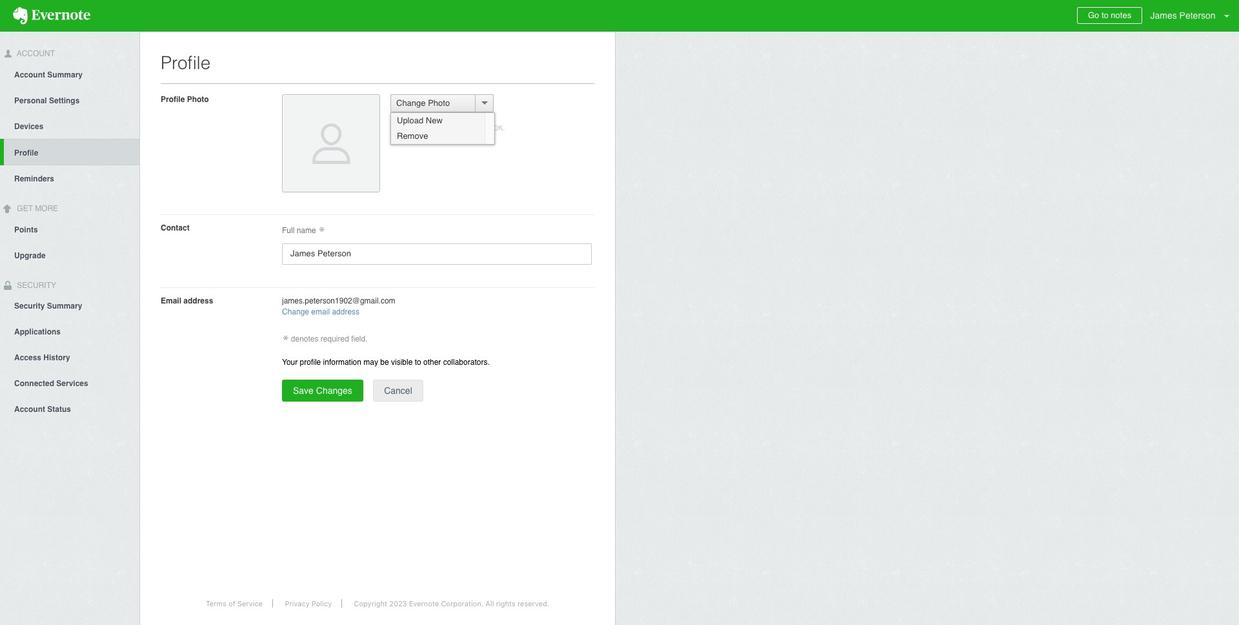 Task type: locate. For each thing, give the bounding box(es) containing it.
contact
[[161, 223, 190, 232]]

address right email
[[184, 297, 213, 306]]

None submit
[[282, 380, 363, 402], [373, 380, 423, 402], [282, 380, 363, 402], [373, 380, 423, 402]]

1 vertical spatial security
[[14, 302, 45, 311]]

account
[[15, 49, 55, 58], [14, 70, 45, 79], [14, 405, 45, 414]]

account up personal
[[14, 70, 45, 79]]

full
[[282, 226, 295, 235]]

reserved.
[[518, 599, 550, 608]]

0 vertical spatial summary
[[47, 70, 83, 79]]

1 horizontal spatial address
[[332, 308, 360, 317]]

copyright 2023 evernote corporation. all rights reserved.
[[354, 599, 550, 608]]

reminders
[[14, 174, 54, 183]]

security up applications
[[14, 302, 45, 311]]

address inside james.peterson1902@gmail.com change email address
[[332, 308, 360, 317]]

privacy policy link
[[275, 599, 342, 608]]

account down connected
[[14, 405, 45, 414]]

access history link
[[0, 344, 139, 370]]

profile
[[161, 52, 211, 73], [161, 95, 185, 104], [14, 148, 38, 157]]

account inside "link"
[[14, 405, 45, 414]]

go to notes
[[1089, 10, 1132, 20]]

security up the security summary
[[15, 281, 56, 290]]

go to notes link
[[1078, 7, 1143, 24]]

to left other at the bottom
[[415, 358, 421, 367]]

0 vertical spatial profile
[[161, 52, 211, 73]]

account up the account summary
[[15, 49, 55, 58]]

privacy policy
[[285, 599, 332, 608]]

copyright
[[354, 599, 387, 608]]

profile link
[[4, 139, 139, 165]]

summary up applications link
[[47, 302, 82, 311]]

get more
[[15, 204, 58, 213]]

address
[[184, 297, 213, 306], [332, 308, 360, 317]]

account summary
[[14, 70, 83, 79]]

.png.
[[428, 124, 444, 132]]

notes
[[1112, 10, 1132, 20]]

peterson
[[1180, 10, 1216, 21]]

account for account status
[[14, 405, 45, 414]]

1 horizontal spatial photo
[[428, 98, 450, 108]]

2 vertical spatial profile
[[14, 148, 38, 157]]

1 vertical spatial account
[[14, 70, 45, 79]]

0 horizontal spatial to
[[415, 358, 421, 367]]

evernote image
[[0, 7, 103, 25]]

account summary link
[[0, 61, 139, 87]]

settings
[[49, 96, 80, 105]]

policy
[[312, 599, 332, 608]]

0 vertical spatial account
[[15, 49, 55, 58]]

file
[[461, 124, 470, 132]]

address down james.peterson1902@gmail.com
[[332, 308, 360, 317]]

0 vertical spatial security
[[15, 281, 56, 290]]

1 vertical spatial summary
[[47, 302, 82, 311]]

full name
[[282, 226, 318, 235]]

privacy
[[285, 599, 310, 608]]

services
[[56, 379, 88, 388]]

applications
[[14, 328, 61, 337]]

summary inside 'link'
[[47, 302, 82, 311]]

1 vertical spatial profile
[[161, 95, 185, 104]]

personal settings
[[14, 96, 80, 105]]

1 vertical spatial change
[[282, 308, 309, 317]]

summary up personal settings link
[[47, 70, 83, 79]]

change up the upload
[[396, 98, 426, 108]]

to right go
[[1102, 10, 1109, 20]]

summary
[[47, 70, 83, 79], [47, 302, 82, 311]]

change left the email
[[282, 308, 309, 317]]

upload new remove
[[397, 116, 443, 141]]

1 vertical spatial address
[[332, 308, 360, 317]]

devices link
[[0, 113, 139, 139]]

700k.
[[487, 124, 505, 132]]

.gif,
[[406, 124, 418, 132]]

2023
[[389, 599, 407, 608]]

1 vertical spatial to
[[415, 358, 421, 367]]

connected
[[14, 379, 54, 388]]

0 horizontal spatial change
[[282, 308, 309, 317]]

1 horizontal spatial change
[[396, 98, 426, 108]]

0 vertical spatial to
[[1102, 10, 1109, 20]]

max
[[446, 124, 459, 132]]

access
[[14, 353, 41, 363]]

to
[[1102, 10, 1109, 20], [415, 358, 421, 367]]

account for account
[[15, 49, 55, 58]]

2 vertical spatial account
[[14, 405, 45, 414]]

security
[[15, 281, 56, 290], [14, 302, 45, 311]]

get
[[17, 204, 33, 213]]

summary for security summary
[[47, 302, 82, 311]]

change email address link
[[282, 308, 360, 317]]

all
[[486, 599, 494, 608]]

0 horizontal spatial photo
[[187, 95, 209, 104]]

0 vertical spatial address
[[184, 297, 213, 306]]

james peterson link
[[1148, 0, 1240, 32]]

change
[[396, 98, 426, 108], [282, 308, 309, 317]]

0 vertical spatial change
[[396, 98, 426, 108]]

photo
[[187, 95, 209, 104], [428, 98, 450, 108]]

profile photo
[[161, 95, 209, 104]]

security inside 'link'
[[14, 302, 45, 311]]

terms of service
[[206, 599, 263, 608]]

security for security
[[15, 281, 56, 290]]

rights
[[496, 599, 516, 608]]

may
[[364, 358, 378, 367]]

of
[[229, 599, 236, 608]]

personal
[[14, 96, 47, 105]]

new
[[426, 116, 443, 125]]

your
[[282, 358, 298, 367]]

go
[[1089, 10, 1100, 20]]

your profile information may be visible to other collaborators.
[[282, 358, 490, 367]]

.jpg,
[[391, 124, 404, 132]]



Task type: vqa. For each thing, say whether or not it's contained in the screenshot.
Privacy Policy
yes



Task type: describe. For each thing, give the bounding box(es) containing it.
visible
[[391, 358, 413, 367]]

photo for change photo
[[428, 98, 450, 108]]

profile for profile photo
[[161, 95, 185, 104]]

james.peterson1902@gmail.com change email address
[[282, 297, 396, 317]]

james peterson
[[1151, 10, 1216, 21]]

.jpg, .gif, or .png. max file size 700k.
[[391, 124, 505, 132]]

points
[[14, 225, 38, 234]]

security for security summary
[[14, 302, 45, 311]]

size
[[472, 124, 485, 132]]

upgrade
[[14, 251, 46, 260]]

connected services
[[14, 379, 88, 388]]

name
[[297, 226, 316, 235]]

personal settings link
[[0, 87, 139, 113]]

remove
[[397, 131, 428, 141]]

Full name text field
[[282, 244, 592, 265]]

james
[[1151, 10, 1178, 21]]

security summary
[[14, 302, 82, 311]]

devices
[[14, 122, 44, 131]]

or
[[419, 124, 426, 132]]

other
[[424, 358, 441, 367]]

account status
[[14, 405, 71, 414]]

history
[[43, 353, 70, 363]]

information
[[323, 358, 362, 367]]

change inside james.peterson1902@gmail.com change email address
[[282, 308, 309, 317]]

photo for profile photo
[[187, 95, 209, 104]]

collaborators.
[[443, 358, 490, 367]]

email
[[311, 308, 330, 317]]

access history
[[14, 353, 70, 363]]

account for account summary
[[14, 70, 45, 79]]

status
[[47, 405, 71, 414]]

terms of service link
[[196, 599, 273, 608]]

email address
[[161, 297, 213, 306]]

denotes required field.
[[289, 335, 368, 344]]

james.peterson1902@gmail.com
[[282, 297, 396, 306]]

field.
[[351, 335, 368, 344]]

more
[[35, 204, 58, 213]]

evernote link
[[0, 0, 103, 32]]

be
[[381, 358, 389, 367]]

denotes
[[291, 335, 319, 344]]

terms
[[206, 599, 227, 608]]

applications link
[[0, 319, 139, 344]]

connected services link
[[0, 370, 139, 396]]

required
[[321, 335, 349, 344]]

profile
[[300, 358, 321, 367]]

email
[[161, 297, 181, 306]]

points link
[[0, 216, 139, 242]]

0 horizontal spatial address
[[184, 297, 213, 306]]

reminders link
[[0, 165, 139, 191]]

account status link
[[0, 396, 139, 422]]

corporation.
[[441, 599, 484, 608]]

service
[[238, 599, 263, 608]]

upgrade link
[[0, 242, 139, 268]]

summary for account summary
[[47, 70, 83, 79]]

evernote
[[409, 599, 439, 608]]

1 horizontal spatial to
[[1102, 10, 1109, 20]]

profile for profile link
[[14, 148, 38, 157]]

upload
[[397, 116, 424, 125]]

change photo
[[396, 98, 450, 108]]

security summary link
[[0, 293, 139, 319]]



